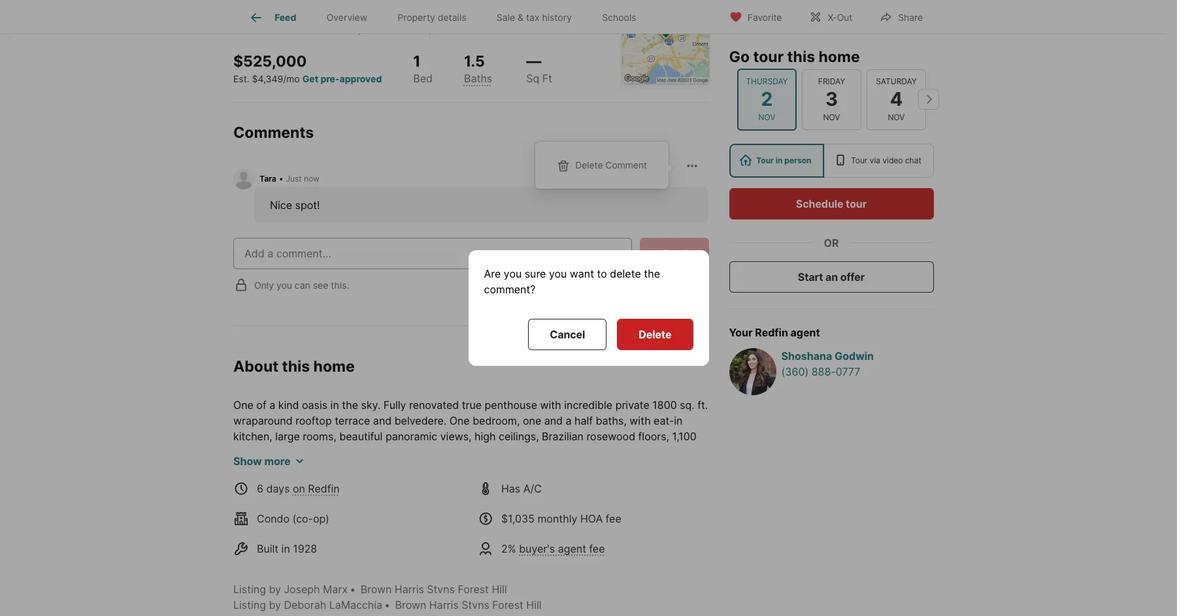 Task type: vqa. For each thing, say whether or not it's contained in the screenshot.
GreatSchools link
no



Task type: locate. For each thing, give the bounding box(es) containing it.
one of a kind oasis in the sky. fully renovated true penthouse with incredible private 1800 sq. ft. wraparound rooftop terrace and belvedere. one bedroom, one and a half baths, with eat-in kitchen, large rooms, beautiful panoramic views, high ceilings, brazilian rosewood floors, 1,100 sq. ft., washer/dryer in unit, storage available, pet friendly. prewar art deco features, steps to lirr station, express subway and buses, shopping and dining.
[[233, 399, 708, 474]]

0 horizontal spatial delete
[[576, 160, 603, 171]]

the up terrace at the bottom left of the page
[[342, 399, 358, 412]]

1 horizontal spatial tour
[[852, 155, 868, 165]]

0 horizontal spatial fee
[[589, 542, 605, 556]]

• up lamacchia
[[350, 583, 356, 596]]

this up kind
[[282, 358, 310, 376]]

history
[[542, 12, 572, 23]]

express
[[298, 461, 337, 474]]

— sq ft
[[526, 52, 552, 85]]

about this home
[[233, 358, 355, 376]]

1 vertical spatial forest
[[493, 599, 524, 612]]

has
[[501, 482, 521, 495]]

1 horizontal spatial this
[[788, 47, 816, 65]]

agent for buyer's
[[558, 542, 586, 556]]

bedroom,
[[473, 414, 520, 427]]

condo
[[257, 512, 290, 525]]

0 horizontal spatial one
[[233, 399, 254, 412]]

(360)
[[782, 365, 809, 378]]

tour up thursday
[[754, 47, 784, 65]]

tour
[[757, 155, 774, 165], [852, 155, 868, 165]]

8300
[[233, 22, 262, 35]]

redfin
[[756, 326, 789, 339], [308, 482, 340, 495]]

1 vertical spatial one
[[450, 414, 470, 427]]

1 vertical spatial redfin
[[308, 482, 340, 495]]

0 vertical spatial home
[[819, 47, 860, 65]]

1 horizontal spatial tour
[[846, 197, 867, 210]]

2 vertical spatial •
[[384, 599, 390, 612]]

the inside one of a kind oasis in the sky. fully renovated true penthouse with incredible private 1800 sq. ft. wraparound rooftop terrace and belvedere. one bedroom, one and a half baths, with eat-in kitchen, large rooms, beautiful panoramic views, high ceilings, brazilian rosewood floors, 1,100 sq. ft., washer/dryer in unit, storage available, pet friendly. prewar art deco features, steps to lirr station, express subway and buses, shopping and dining.
[[342, 399, 358, 412]]

3 nov from the left
[[888, 112, 905, 122]]

2 , from the left
[[429, 22, 432, 35]]

an
[[826, 270, 839, 283]]

1 vertical spatial delete
[[639, 328, 672, 341]]

home up friday
[[819, 47, 860, 65]]

start an offer button
[[730, 261, 934, 292]]

tax
[[526, 12, 540, 23]]

agent down $1,035 monthly hoa fee
[[558, 542, 586, 556]]

1 horizontal spatial delete
[[639, 328, 672, 341]]

you right sure
[[549, 267, 567, 280]]

nov inside 'friday 3 nov'
[[823, 112, 840, 122]]

in inside option
[[776, 155, 783, 165]]

1 vertical spatial the
[[342, 399, 358, 412]]

1 horizontal spatial to
[[686, 446, 696, 459]]

a left half
[[566, 414, 572, 427]]

1 horizontal spatial hill
[[527, 599, 542, 612]]

one up views,
[[450, 414, 470, 427]]

joseph
[[284, 583, 320, 596]]

2
[[761, 87, 773, 110]]

subway
[[340, 461, 378, 474]]

redfin down the express
[[308, 482, 340, 495]]

1 vertical spatial harris
[[429, 599, 459, 612]]

1 listing from the top
[[233, 583, 266, 596]]

approved
[[340, 73, 382, 85]]

0 horizontal spatial •
[[279, 174, 283, 184]]

1 horizontal spatial brown
[[395, 599, 426, 612]]

delete
[[576, 160, 603, 171], [639, 328, 672, 341]]

next image
[[919, 89, 939, 110]]

hill down buyer's
[[527, 599, 542, 612]]

image of shoshana godwin image
[[730, 348, 777, 395]]

the inside are you sure you want to delete the comment?
[[644, 267, 660, 280]]

2 tour from the left
[[852, 155, 868, 165]]

and
[[373, 414, 392, 427], [544, 414, 563, 427], [380, 461, 399, 474], [486, 461, 505, 474]]

fee
[[606, 512, 622, 525], [589, 542, 605, 556]]

8300 talbot st unit phc , kew gardens , ny 11415
[[233, 22, 480, 35]]

0 vertical spatial sq.
[[680, 399, 695, 412]]

nov down 4
[[888, 112, 905, 122]]

1 horizontal spatial agent
[[791, 326, 821, 339]]

1 vertical spatial fee
[[589, 542, 605, 556]]

1 horizontal spatial you
[[504, 267, 522, 280]]

comment?
[[484, 283, 536, 296]]

brown up lamacchia
[[361, 583, 392, 596]]

0 horizontal spatial stvns
[[427, 583, 455, 596]]

0 horizontal spatial hill
[[492, 583, 507, 596]]

agent up shoshana
[[791, 326, 821, 339]]

0 vertical spatial the
[[644, 267, 660, 280]]

sq. up lirr at the left bottom
[[233, 446, 248, 459]]

•
[[279, 174, 283, 184], [350, 583, 356, 596], [384, 599, 390, 612]]

0 vertical spatial brown
[[361, 583, 392, 596]]

1 vertical spatial to
[[686, 446, 696, 459]]

1 horizontal spatial •
[[350, 583, 356, 596]]

0 vertical spatial tour
[[754, 47, 784, 65]]

in left person
[[776, 155, 783, 165]]

with up "one"
[[540, 399, 561, 412]]

list box
[[730, 143, 934, 177]]

send button
[[640, 238, 709, 269]]

a right of
[[269, 399, 275, 412]]

nov down 3
[[823, 112, 840, 122]]

ft
[[542, 72, 552, 85]]

want
[[570, 267, 594, 280]]

0 horizontal spatial harris
[[395, 583, 424, 596]]

large
[[275, 430, 300, 443]]

tara • just now
[[260, 174, 320, 184]]

$1,035
[[501, 512, 535, 525]]

0 vertical spatial listing
[[233, 583, 266, 596]]

, left ny
[[429, 22, 432, 35]]

6 days on redfin
[[257, 482, 340, 495]]

1 vertical spatial stvns
[[462, 599, 490, 612]]

1 horizontal spatial forest
[[493, 599, 524, 612]]

1,100
[[672, 430, 697, 443]]

home
[[819, 47, 860, 65], [314, 358, 355, 376]]

nov inside thursday 2 nov
[[759, 112, 776, 122]]

(co-
[[293, 512, 313, 525]]

dialog
[[468, 250, 709, 366]]

you up comment?
[[504, 267, 522, 280]]

this up thursday
[[788, 47, 816, 65]]

0 vertical spatial stvns
[[427, 583, 455, 596]]

1800
[[653, 399, 677, 412]]

delete comment button
[[546, 152, 658, 178]]

listing down built
[[233, 583, 266, 596]]

1 horizontal spatial nov
[[823, 112, 840, 122]]

0 vertical spatial to
[[597, 267, 607, 280]]

1 vertical spatial by
[[269, 599, 281, 612]]

only
[[254, 279, 274, 291]]

None button
[[737, 68, 797, 130], [802, 69, 862, 129], [867, 69, 926, 129], [737, 68, 797, 130], [802, 69, 862, 129], [867, 69, 926, 129]]

schedule tour
[[797, 197, 867, 210]]

with
[[540, 399, 561, 412], [630, 414, 651, 427]]

• left just
[[279, 174, 283, 184]]

1 horizontal spatial stvns
[[462, 599, 490, 612]]

by left deborah
[[269, 599, 281, 612]]

0 horizontal spatial redfin
[[308, 482, 340, 495]]

tour left person
[[757, 155, 774, 165]]

tab list
[[233, 0, 662, 33]]

hoa
[[581, 512, 603, 525]]

0 vertical spatial by
[[269, 583, 281, 596]]

list box containing tour in person
[[730, 143, 934, 177]]

0 vertical spatial forest
[[458, 583, 489, 596]]

agent for redfin
[[791, 326, 821, 339]]

2 horizontal spatial nov
[[888, 112, 905, 122]]

0 vertical spatial delete
[[576, 160, 603, 171]]

tour inside button
[[846, 197, 867, 210]]

delete comment
[[576, 160, 647, 171]]

• right lamacchia
[[384, 599, 390, 612]]

offer
[[841, 270, 865, 283]]

tour in person option
[[730, 143, 825, 177]]

tour for tour in person
[[757, 155, 774, 165]]

to right want
[[597, 267, 607, 280]]

fee down the hoa
[[589, 542, 605, 556]]

hill down 2%
[[492, 583, 507, 596]]

1 horizontal spatial harris
[[429, 599, 459, 612]]

delete button
[[617, 319, 693, 350]]

sq. left ft.
[[680, 399, 695, 412]]

, left kew
[[358, 22, 361, 35]]

beautiful
[[340, 430, 383, 443]]

0 vertical spatial with
[[540, 399, 561, 412]]

1 tour from the left
[[757, 155, 774, 165]]

1 vertical spatial home
[[314, 358, 355, 376]]

0 horizontal spatial ,
[[358, 22, 361, 35]]

0 horizontal spatial to
[[597, 267, 607, 280]]

1 horizontal spatial the
[[644, 267, 660, 280]]

0 vertical spatial agent
[[791, 326, 821, 339]]

one left of
[[233, 399, 254, 412]]

1 vertical spatial this
[[282, 358, 310, 376]]

unit,
[[347, 446, 369, 459]]

and down storage
[[380, 461, 399, 474]]

2 nov from the left
[[823, 112, 840, 122]]

1 vertical spatial listing
[[233, 599, 266, 612]]

your
[[730, 326, 753, 339]]

1
[[413, 52, 421, 70]]

shopping
[[437, 461, 483, 474]]

with down private
[[630, 414, 651, 427]]

get
[[303, 73, 319, 85]]

nov down 2
[[759, 112, 776, 122]]

1 vertical spatial a
[[566, 414, 572, 427]]

0 horizontal spatial the
[[342, 399, 358, 412]]

0 vertical spatial a
[[269, 399, 275, 412]]

0 horizontal spatial tour
[[757, 155, 774, 165]]

0 horizontal spatial home
[[314, 358, 355, 376]]

stvns
[[427, 583, 455, 596], [462, 599, 490, 612]]

just
[[286, 174, 302, 184]]

0 vertical spatial one
[[233, 399, 254, 412]]

tour left via
[[852, 155, 868, 165]]

the right delete
[[644, 267, 660, 280]]

tour
[[754, 47, 784, 65], [846, 197, 867, 210]]

via
[[870, 155, 881, 165]]

11415
[[453, 22, 480, 35]]

fee for $1,035 monthly hoa fee
[[606, 512, 622, 525]]

1 vertical spatial agent
[[558, 542, 586, 556]]

built
[[257, 542, 279, 556]]

1 vertical spatial hill
[[527, 599, 542, 612]]

schools tab
[[587, 2, 652, 33]]

tour in person
[[757, 155, 812, 165]]

1 horizontal spatial home
[[819, 47, 860, 65]]

tour right schedule
[[846, 197, 867, 210]]

redfin right your
[[756, 326, 789, 339]]

op)
[[313, 512, 329, 525]]

by left joseph
[[269, 583, 281, 596]]

0 horizontal spatial a
[[269, 399, 275, 412]]

wraparound
[[233, 414, 293, 427]]

st
[[299, 22, 310, 35]]

overview tab
[[312, 2, 383, 33]]

0 vertical spatial redfin
[[756, 326, 789, 339]]

tour for go
[[754, 47, 784, 65]]

home up oasis
[[314, 358, 355, 376]]

listing left deborah
[[233, 599, 266, 612]]

1 nov from the left
[[759, 112, 776, 122]]

0 horizontal spatial brown
[[361, 583, 392, 596]]

0 horizontal spatial you
[[276, 279, 292, 291]]

1 vertical spatial tour
[[846, 197, 867, 210]]

pre-
[[321, 73, 340, 85]]

to down 1,100
[[686, 446, 696, 459]]

sq.
[[680, 399, 695, 412], [233, 446, 248, 459]]

fee right the hoa
[[606, 512, 622, 525]]

delete inside button
[[639, 328, 672, 341]]

buyer's
[[519, 542, 555, 556]]

&
[[518, 12, 524, 23]]

you left can
[[276, 279, 292, 291]]

1 horizontal spatial with
[[630, 414, 651, 427]]

0 horizontal spatial sq.
[[233, 446, 248, 459]]

belvedere.
[[395, 414, 447, 427]]

days
[[266, 482, 290, 495]]

0 horizontal spatial tour
[[754, 47, 784, 65]]

1 vertical spatial brown
[[395, 599, 426, 612]]

0 vertical spatial this
[[788, 47, 816, 65]]

nov inside saturday 4 nov
[[888, 112, 905, 122]]

1.5
[[464, 52, 485, 70]]

brazilian
[[542, 430, 584, 443]]

sale
[[497, 12, 515, 23]]

1 horizontal spatial fee
[[606, 512, 622, 525]]

0 vertical spatial fee
[[606, 512, 622, 525]]

0 horizontal spatial nov
[[759, 112, 776, 122]]

delete inside button
[[576, 160, 603, 171]]

0 horizontal spatial agent
[[558, 542, 586, 556]]

get pre-approved link
[[303, 73, 382, 85]]

send
[[662, 247, 688, 260]]

1 horizontal spatial sq.
[[680, 399, 695, 412]]

hill
[[492, 583, 507, 596], [527, 599, 542, 612]]

a
[[269, 399, 275, 412], [566, 414, 572, 427]]

are
[[484, 267, 501, 280]]

brown right lamacchia
[[395, 599, 426, 612]]

now
[[304, 174, 320, 184]]

nice spot!
[[270, 199, 320, 212]]

in left unit,
[[336, 446, 345, 459]]

1 horizontal spatial ,
[[429, 22, 432, 35]]

to inside one of a kind oasis in the sky. fully renovated true penthouse with incredible private 1800 sq. ft. wraparound rooftop terrace and belvedere. one bedroom, one and a half baths, with eat-in kitchen, large rooms, beautiful panoramic views, high ceilings, brazilian rosewood floors, 1,100 sq. ft., washer/dryer in unit, storage available, pet friendly. prewar art deco features, steps to lirr station, express subway and buses, shopping and dining.
[[686, 446, 696, 459]]

you for are you sure you want to delete the comment?
[[504, 267, 522, 280]]



Task type: describe. For each thing, give the bounding box(es) containing it.
sale & tax history
[[497, 12, 572, 23]]

tour for tour via video chat
[[852, 155, 868, 165]]

kew
[[364, 22, 385, 35]]

feed
[[275, 12, 296, 23]]

sky.
[[361, 399, 381, 412]]

kitchen,
[[233, 430, 272, 443]]

private
[[616, 399, 650, 412]]

tab list containing feed
[[233, 0, 662, 33]]

delete for delete
[[639, 328, 672, 341]]

and down the friendly.
[[486, 461, 505, 474]]

Add a comment... text field
[[245, 246, 621, 262]]

3
[[826, 87, 838, 110]]

fee for 2% buyer's agent fee
[[589, 542, 605, 556]]

share
[[898, 11, 923, 23]]

saturday
[[876, 76, 917, 86]]

saturday 4 nov
[[876, 76, 917, 122]]

1928
[[293, 542, 317, 556]]

monthly
[[538, 512, 578, 525]]

talbot
[[264, 22, 296, 35]]

map entry image
[[622, 0, 709, 83]]

this.
[[331, 279, 349, 291]]

$525,000
[[233, 52, 307, 70]]

and up brazilian
[[544, 414, 563, 427]]

favorite
[[748, 11, 782, 23]]

delete for delete comment
[[576, 160, 603, 171]]

renovated
[[409, 399, 459, 412]]

/mo
[[283, 73, 300, 85]]

can
[[295, 279, 310, 291]]

steps
[[654, 446, 683, 459]]

you for only you can see this.
[[276, 279, 292, 291]]

in up 1,100
[[674, 414, 683, 427]]

a/c
[[523, 482, 542, 495]]

rooms,
[[303, 430, 337, 443]]

sale & tax history tab
[[482, 2, 587, 33]]

start
[[798, 270, 824, 283]]

property details tab
[[383, 2, 482, 33]]

1 horizontal spatial redfin
[[756, 326, 789, 339]]

storage
[[372, 446, 410, 459]]

person
[[785, 155, 812, 165]]

0 horizontal spatial with
[[540, 399, 561, 412]]

2% buyer's agent fee
[[501, 542, 605, 556]]

—
[[526, 52, 541, 70]]

true
[[462, 399, 482, 412]]

nov for 3
[[823, 112, 840, 122]]

2 by from the top
[[269, 599, 281, 612]]

only you can see this.
[[254, 279, 349, 291]]

chat
[[906, 155, 922, 165]]

share button
[[869, 3, 934, 30]]

deborah
[[284, 599, 326, 612]]

0 vertical spatial hill
[[492, 583, 507, 596]]

pet
[[461, 446, 478, 459]]

rosewood
[[587, 430, 636, 443]]

and down sky.
[[373, 414, 392, 427]]

shoshana godwin (360) 888-0777
[[782, 349, 874, 378]]

sq
[[526, 72, 540, 85]]

eat-
[[654, 414, 674, 427]]

to inside are you sure you want to delete the comment?
[[597, 267, 607, 280]]

1 , from the left
[[358, 22, 361, 35]]

nice
[[270, 199, 292, 212]]

1 vertical spatial sq.
[[233, 446, 248, 459]]

overview
[[327, 12, 367, 23]]

888-
[[812, 365, 836, 378]]

dialog containing are you sure you want to delete the comment?
[[468, 250, 709, 366]]

nov for 2
[[759, 112, 776, 122]]

listing by joseph marx • brown harris stvns forest hill listing by deborah lamacchia • brown harris stvns forest hill
[[233, 583, 542, 612]]

prewar
[[523, 446, 558, 459]]

1 horizontal spatial one
[[450, 414, 470, 427]]

rooftop
[[296, 414, 332, 427]]

2 listing from the top
[[233, 599, 266, 612]]

baths
[[464, 72, 492, 85]]

sure
[[525, 267, 546, 280]]

shoshana
[[782, 349, 833, 362]]

or
[[824, 236, 839, 249]]

baths link
[[464, 72, 492, 85]]

see
[[313, 279, 328, 291]]

2%
[[501, 542, 516, 556]]

1 vertical spatial with
[[630, 414, 651, 427]]

favorite button
[[718, 3, 793, 30]]

ny
[[435, 22, 450, 35]]

views,
[[440, 430, 472, 443]]

dining.
[[507, 461, 540, 474]]

bed
[[413, 72, 433, 85]]

tour for schedule
[[846, 197, 867, 210]]

tara's photo image
[[233, 169, 254, 190]]

in right oasis
[[331, 399, 339, 412]]

1 by from the top
[[269, 583, 281, 596]]

1 vertical spatial •
[[350, 583, 356, 596]]

condo (co-op)
[[257, 512, 329, 525]]

deco
[[579, 446, 605, 459]]

nov for 4
[[888, 112, 905, 122]]

in right built
[[282, 542, 290, 556]]

2 horizontal spatial •
[[384, 599, 390, 612]]

ft.,
[[251, 446, 264, 459]]

$525,000 est. $4,349 /mo get pre-approved
[[233, 52, 382, 85]]

buses,
[[402, 461, 434, 474]]

oasis
[[302, 399, 328, 412]]

delete
[[610, 267, 641, 280]]

lirr
[[233, 461, 255, 474]]

0 horizontal spatial this
[[282, 358, 310, 376]]

has a/c
[[501, 482, 542, 495]]

phc
[[336, 22, 358, 35]]

kind
[[278, 399, 299, 412]]

terrace
[[335, 414, 370, 427]]

2 horizontal spatial you
[[549, 267, 567, 280]]

fully
[[384, 399, 406, 412]]

0 vertical spatial harris
[[395, 583, 424, 596]]

$1,035 monthly hoa fee
[[501, 512, 622, 525]]

1 horizontal spatial a
[[566, 414, 572, 427]]

0 horizontal spatial forest
[[458, 583, 489, 596]]

available,
[[412, 446, 459, 459]]

friday
[[818, 76, 845, 86]]

x-
[[828, 11, 837, 23]]

tour via video chat option
[[825, 143, 934, 177]]

washer/dryer
[[267, 446, 333, 459]]

video
[[883, 155, 904, 165]]

0 vertical spatial •
[[279, 174, 283, 184]]

station,
[[258, 461, 295, 474]]

buyer's agent fee link
[[519, 542, 605, 556]]

built in 1928
[[257, 542, 317, 556]]

incredible
[[564, 399, 613, 412]]



